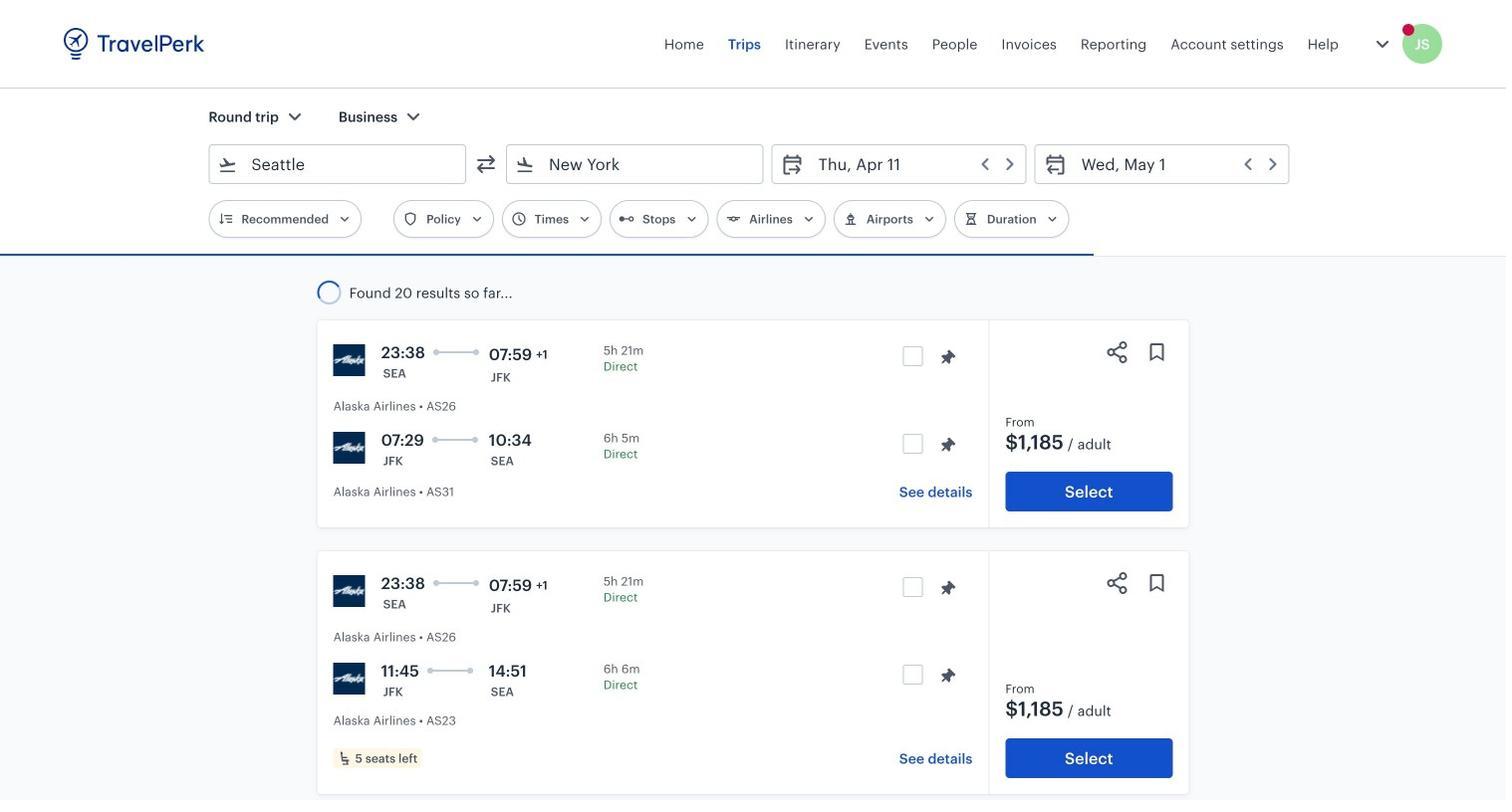 Task type: describe. For each thing, give the bounding box(es) containing it.
Depart field
[[804, 148, 1018, 180]]

Return field
[[1067, 148, 1281, 180]]

1 alaska airlines image from the top
[[333, 345, 365, 377]]

2 alaska airlines image from the top
[[333, 663, 365, 695]]



Task type: locate. For each thing, give the bounding box(es) containing it.
1 alaska airlines image from the top
[[333, 432, 365, 464]]

To search field
[[535, 148, 737, 180]]

2 alaska airlines image from the top
[[333, 576, 365, 608]]

0 vertical spatial alaska airlines image
[[333, 345, 365, 377]]

alaska airlines image
[[333, 432, 365, 464], [333, 576, 365, 608]]

From search field
[[237, 148, 439, 180]]

1 vertical spatial alaska airlines image
[[333, 663, 365, 695]]

0 vertical spatial alaska airlines image
[[333, 432, 365, 464]]

alaska airlines image
[[333, 345, 365, 377], [333, 663, 365, 695]]

1 vertical spatial alaska airlines image
[[333, 576, 365, 608]]



Task type: vqa. For each thing, say whether or not it's contained in the screenshot.
Return text box
no



